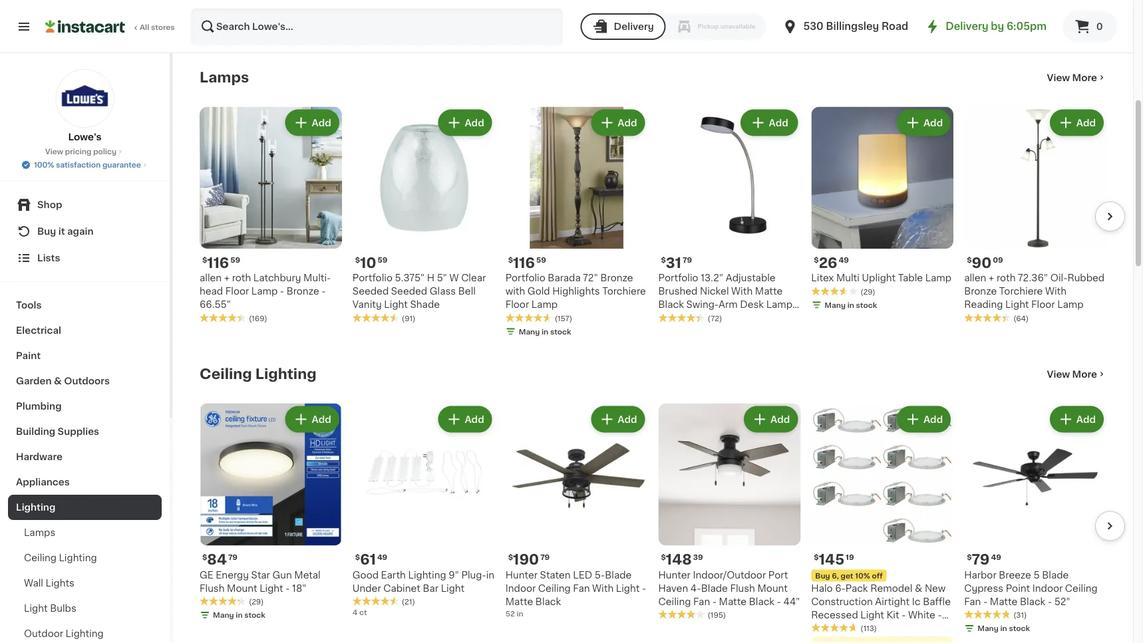 Task type: describe. For each thing, give the bounding box(es) containing it.
ceiling up wall
[[24, 554, 57, 563]]

(64)
[[1014, 315, 1029, 323]]

$ 84 79
[[202, 554, 238, 568]]

79 for 31
[[683, 257, 693, 264]]

0 horizontal spatial ceiling lighting
[[24, 554, 97, 563]]

many for 84
[[213, 613, 234, 620]]

light bulbs link
[[8, 597, 162, 622]]

$ for harbor breeze 5 blade cypress point indoor ceiling fan - matte black - 52"
[[968, 554, 972, 562]]

lamp right table
[[926, 274, 952, 283]]

9"
[[449, 571, 459, 581]]

- left 52"
[[1049, 598, 1053, 607]]

clear
[[462, 274, 486, 283]]

1 horizontal spatial ceiling lighting
[[200, 368, 317, 382]]

- inside ge energy star gun metal flush mount light - 18"
[[286, 585, 290, 594]]

kit
[[887, 611, 900, 621]]

portfolio barada 72" bronze with gold highlights torchiere floor lamp
[[506, 274, 646, 310]]

view more link for 90
[[1048, 71, 1107, 84]]

0 horizontal spatial &
[[54, 377, 62, 386]]

outdoor lighting
[[24, 630, 104, 639]]

& inside the halo 6-pack remodel & new construction airtight ic baffle recessed light kit - white - 6"
[[916, 585, 923, 594]]

2 many in stock button from the left
[[353, 0, 495, 15]]

matte inside 'hunter indoor/outdoor port haven 4-blade flush mount ceiling fan  - matte black - 44"'
[[719, 598, 747, 607]]

many for 79
[[978, 626, 999, 633]]

(21)
[[402, 599, 415, 607]]

electrical
[[16, 326, 61, 336]]

59 for 5.375"
[[378, 257, 388, 264]]

lowe's logo image
[[56, 69, 114, 128]]

$ for litex multi uplight table lamp
[[815, 257, 819, 264]]

product group containing 10
[[353, 107, 495, 324]]

- right kit
[[902, 611, 906, 621]]

w
[[450, 274, 459, 283]]

matte inside hunter staten led 5-blade indoor ceiling fan with light - matte black 52 in
[[506, 598, 533, 607]]

79 for 84
[[228, 554, 238, 562]]

light inside 'light bulbs' link
[[24, 605, 48, 614]]

swing-
[[687, 301, 719, 310]]

product group containing ★★★★★
[[659, 0, 801, 38]]

cypress
[[965, 585, 1004, 594]]

49 for 61
[[377, 554, 388, 562]]

table
[[899, 274, 924, 283]]

(195)
[[708, 613, 727, 620]]

allen + roth 72.36" oil-rubbed bronze torchiere with reading light floor lamp
[[965, 274, 1105, 310]]

see inside the product group
[[688, 22, 706, 31]]

66.55"
[[200, 301, 231, 310]]

blade inside harbor breeze 5 blade cypress point indoor ceiling fan - matte black - 52"
[[1043, 571, 1070, 581]]

with down 'adjustable'
[[732, 287, 753, 297]]

black inside the 'portfolio 13.2" adjustable brushed nickel with matte black swing-arm desk lamp with plastic shade'
[[659, 301, 684, 310]]

add button for allen + roth 72.36" oil-rubbed bronze torchiere with reading light floor lamp
[[1052, 111, 1103, 135]]

litex
[[812, 274, 834, 283]]

electrical link
[[8, 318, 162, 344]]

roth for 116
[[232, 274, 251, 283]]

light inside allen + roth 72.36" oil-rubbed bronze torchiere with reading light floor lamp
[[1006, 301, 1030, 310]]

floor inside portfolio barada 72" bronze with gold highlights torchiere floor lamp
[[506, 301, 529, 310]]

desk
[[741, 301, 764, 310]]

$ 61 49
[[355, 554, 388, 568]]

ceiling inside hunter staten led 5-blade indoor ceiling fan with light - matte black 52 in
[[539, 585, 571, 594]]

energy
[[216, 571, 249, 581]]

52
[[506, 611, 515, 618]]

allen for 116
[[200, 274, 222, 283]]

flush inside ge energy star gun metal flush mount light - 18"
[[200, 585, 225, 594]]

stores
[[151, 24, 175, 31]]

59 for +
[[231, 257, 240, 264]]

gold
[[528, 287, 550, 297]]

in inside good earth lighting 9" plug-in under cabinet bar light
[[486, 571, 495, 581]]

brushed
[[659, 287, 698, 297]]

product group containing 84
[[200, 404, 342, 624]]

10
[[360, 256, 376, 270]]

bulbs
[[50, 605, 76, 614]]

4 ct
[[353, 610, 367, 617]]

hunter indoor/outdoor port haven 4-blade flush mount ceiling fan  - matte black - 44"
[[659, 571, 801, 607]]

- inside hunter staten led 5-blade indoor ceiling fan with light - matte black 52 in
[[642, 585, 647, 594]]

guarantee
[[102, 161, 141, 169]]

lighting inside lighting link
[[16, 503, 55, 513]]

lighting inside the outdoor lighting link
[[66, 630, 104, 639]]

adjustable
[[726, 274, 776, 283]]

view for 190
[[1048, 370, 1071, 380]]

6-
[[836, 585, 846, 594]]

gun
[[273, 571, 292, 581]]

matte inside harbor breeze 5 blade cypress point indoor ceiling fan - matte black - 52"
[[991, 598, 1018, 607]]

lamp inside the 'portfolio 13.2" adjustable brushed nickel with matte black swing-arm desk lamp with plastic shade'
[[767, 301, 793, 310]]

add button for litex multi uplight table lamp
[[899, 111, 950, 135]]

halo 6-pack remodel & new construction airtight ic baffle recessed light kit - white - 6"
[[812, 585, 951, 634]]

- down latchbury
[[280, 287, 284, 297]]

airtight
[[876, 598, 910, 607]]

lighting up wall lights link
[[59, 554, 97, 563]]

59 for barada
[[537, 257, 547, 264]]

add button for ge energy star gun metal flush mount light - 18"
[[287, 408, 338, 432]]

product group containing 79
[[965, 404, 1107, 638]]

black inside harbor breeze 5 blade cypress point indoor ceiling fan - matte black - 52"
[[1021, 598, 1046, 607]]

with down brushed
[[659, 314, 680, 323]]

61
[[360, 554, 376, 568]]

haven
[[659, 585, 689, 594]]

(91)
[[402, 315, 416, 323]]

halo
[[812, 585, 833, 594]]

530 billingsley road button
[[783, 8, 909, 45]]

product group containing 145
[[812, 404, 954, 644]]

add button for good earth lighting 9" plug-in under cabinet bar light
[[440, 408, 491, 432]]

cabinet
[[384, 585, 421, 594]]

(72)
[[708, 315, 723, 323]]

- left 44"
[[777, 598, 782, 607]]

+ for 116
[[224, 274, 230, 283]]

floor inside allen + roth latchbury multi- head floor lamp - bronze - 66.55"
[[226, 287, 249, 297]]

shop
[[37, 200, 62, 210]]

appliances
[[16, 478, 70, 487]]

add button for portfolio barada 72" bronze with gold highlights torchiere floor lamp
[[593, 111, 644, 135]]

add button for allen + roth latchbury multi- head floor lamp - bronze - 66.55"
[[287, 111, 338, 135]]

head
[[200, 287, 223, 297]]

earth
[[381, 571, 406, 581]]

view for 116
[[1048, 73, 1071, 82]]

add button for harbor breeze 5 blade cypress point indoor ceiling fan - matte black - 52"
[[1052, 408, 1103, 432]]

09
[[994, 257, 1004, 264]]

stock for 84
[[245, 613, 266, 620]]

(31)
[[1014, 613, 1028, 620]]

items inside the product group
[[745, 22, 772, 31]]

1 vertical spatial view
[[45, 148, 63, 155]]

0 horizontal spatial lamps link
[[8, 521, 162, 546]]

44"
[[784, 598, 801, 607]]

black inside hunter staten led 5-blade indoor ceiling fan with light - matte black 52 in
[[536, 598, 561, 607]]

staten
[[540, 571, 571, 581]]

(157)
[[555, 315, 573, 323]]

delivery for delivery
[[614, 22, 654, 31]]

bronze inside allen + roth 72.36" oil-rubbed bronze torchiere with reading light floor lamp
[[965, 287, 998, 297]]

72.36"
[[1019, 274, 1049, 283]]

shade inside portfolio 5.375" h 5" w clear seeded seeded glass bell vanity light shade
[[410, 301, 440, 310]]

all
[[140, 24, 149, 31]]

good
[[353, 571, 379, 581]]

84
[[207, 554, 227, 568]]

h
[[427, 274, 435, 283]]

116 for portfolio
[[513, 256, 535, 270]]

in inside hunter staten led 5-blade indoor ceiling fan with light - matte black 52 in
[[517, 611, 524, 618]]

blade inside 'hunter indoor/outdoor port haven 4-blade flush mount ceiling fan  - matte black - 44"'
[[702, 585, 728, 594]]

0 button
[[1063, 11, 1118, 43]]

light inside the halo 6-pack remodel & new construction airtight ic baffle recessed light kit - white - 6"
[[861, 611, 885, 621]]

many in stock for 26
[[825, 302, 878, 309]]

paint
[[16, 352, 41, 361]]

light bulbs
[[24, 605, 76, 614]]

shade inside the 'portfolio 13.2" adjustable brushed nickel with matte black swing-arm desk lamp with plastic shade'
[[716, 314, 746, 323]]

90
[[972, 256, 992, 270]]

appliances link
[[8, 470, 162, 495]]

product group containing 26
[[812, 107, 954, 314]]

$ for allen + roth 72.36" oil-rubbed bronze torchiere with reading light floor lamp
[[968, 257, 972, 264]]

ge
[[200, 571, 214, 581]]

pack
[[846, 585, 869, 594]]

add button for hunter staten led 5-blade indoor ceiling fan with light - matte black
[[593, 408, 644, 432]]

view more link for 79
[[1048, 368, 1107, 382]]

148
[[666, 554, 692, 568]]

lighting inside good earth lighting 9" plug-in under cabinet bar light
[[408, 571, 446, 581]]

portfolio 13.2" adjustable brushed nickel with matte black swing-arm desk lamp with plastic shade
[[659, 274, 793, 323]]

blade inside hunter staten led 5-blade indoor ceiling fan with light - matte black 52 in
[[605, 571, 632, 581]]

- down multi- in the top of the page
[[322, 287, 326, 297]]

ceiling inside 'hunter indoor/outdoor port haven 4-blade flush mount ceiling fan  - matte black - 44"'
[[659, 598, 691, 607]]

more for 79
[[1073, 370, 1098, 380]]

stock for 79
[[1010, 626, 1031, 633]]

star
[[251, 571, 270, 581]]

$ for ge energy star gun metal flush mount light - 18"
[[202, 554, 207, 562]]

light inside hunter staten led 5-blade indoor ceiling fan with light - matte black 52 in
[[616, 585, 640, 594]]

pricing
[[65, 148, 91, 155]]

plumbing link
[[8, 394, 162, 419]]

79 for 190
[[541, 554, 550, 562]]

1 horizontal spatial ceiling lighting link
[[200, 367, 317, 383]]

billingsley
[[827, 22, 880, 31]]

delivery by 6:05pm
[[946, 22, 1047, 31]]

buy it again link
[[8, 218, 162, 245]]

- down cypress at the right bottom of the page
[[984, 598, 988, 607]]

mount inside ge energy star gun metal flush mount light - 18"
[[227, 585, 257, 594]]

add button for hunter indoor/outdoor port haven 4-blade flush mount ceiling fan  - matte black - 44"
[[746, 408, 797, 432]]

many in stock for 116
[[519, 329, 572, 336]]

add for hunter indoor/outdoor port haven 4-blade flush mount ceiling fan  - matte black - 44"
[[771, 416, 791, 425]]

light inside portfolio 5.375" h 5" w clear seeded seeded glass bell vanity light shade
[[384, 301, 408, 310]]

product group containing 190
[[506, 404, 648, 620]]

stock for 26
[[857, 302, 878, 309]]

bronze inside allen + roth latchbury multi- head floor lamp - bronze - 66.55"
[[287, 287, 319, 297]]

vanity
[[353, 301, 382, 310]]

more for 90
[[1073, 73, 1098, 82]]

6:05pm
[[1007, 22, 1047, 31]]

add for allen + roth 72.36" oil-rubbed bronze torchiere with reading light floor lamp
[[1077, 118, 1097, 128]]

72"
[[583, 274, 598, 283]]

instacart logo image
[[45, 19, 125, 35]]

indoor/outdoor
[[693, 571, 766, 581]]

26
[[819, 256, 838, 270]]

ct
[[360, 610, 367, 617]]

flush inside 'hunter indoor/outdoor port haven 4-blade flush mount ceiling fan  - matte black - 44"'
[[731, 585, 756, 594]]

portfolio for 116
[[506, 274, 546, 283]]

31
[[666, 256, 682, 270]]

item carousel region for lamps
[[181, 102, 1126, 346]]



Task type: vqa. For each thing, say whether or not it's contained in the screenshot.


Task type: locate. For each thing, give the bounding box(es) containing it.
+ inside allen + roth latchbury multi- head floor lamp - bronze - 66.55"
[[224, 274, 230, 283]]

2 indoor from the left
[[1033, 585, 1063, 594]]

rubbed
[[1068, 274, 1105, 283]]

new
[[925, 585, 946, 594]]

(113) down airtight
[[861, 626, 878, 633]]

&
[[54, 377, 62, 386], [916, 585, 923, 594]]

1 vertical spatial shade
[[716, 314, 746, 323]]

$ inside $ 145 19
[[815, 554, 819, 562]]

shade
[[410, 301, 440, 310], [716, 314, 746, 323]]

$ 90 09
[[968, 256, 1004, 270]]

delivery inside 'link'
[[946, 22, 989, 31]]

0 horizontal spatial $ 116 59
[[202, 256, 240, 270]]

1 vertical spatial (29)
[[249, 599, 264, 607]]

$ for portfolio 5.375" h 5" w clear seeded seeded glass bell vanity light shade
[[355, 257, 360, 264]]

3 59 from the left
[[537, 257, 547, 264]]

lamp right 'desk'
[[767, 301, 793, 310]]

add for portfolio barada 72" bronze with gold highlights torchiere floor lamp
[[618, 118, 638, 128]]

black left 44"
[[749, 598, 775, 607]]

2 + from the left
[[989, 274, 995, 283]]

building supplies link
[[8, 419, 162, 445]]

1 horizontal spatial fan
[[694, 598, 711, 607]]

wall lights link
[[8, 571, 162, 597]]

$ inside $ 190 79
[[508, 554, 513, 562]]

0 vertical spatial more
[[1073, 73, 1098, 82]]

hunter down 190
[[506, 571, 538, 581]]

+ inside allen + roth 72.36" oil-rubbed bronze torchiere with reading light floor lamp
[[989, 274, 995, 283]]

0 horizontal spatial +
[[224, 274, 230, 283]]

$ inside $ 26 49
[[815, 257, 819, 264]]

1 vertical spatial item carousel region
[[181, 399, 1126, 644]]

79 inside $ 31 79
[[683, 257, 693, 264]]

lamp down oil-
[[1058, 301, 1084, 310]]

product group containing 61
[[353, 404, 495, 619]]

1 vertical spatial view more link
[[1048, 368, 1107, 382]]

buy left it
[[37, 227, 56, 236]]

2 allen from the left
[[965, 274, 987, 283]]

matte up 'desk'
[[756, 287, 783, 297]]

2 horizontal spatial floor
[[1032, 301, 1056, 310]]

+ up 66.55"
[[224, 274, 230, 283]]

$ inside $ 10 59
[[355, 257, 360, 264]]

product group containing 90
[[965, 107, 1107, 324]]

1 vertical spatial (113)
[[861, 626, 878, 633]]

1 horizontal spatial bronze
[[601, 274, 634, 283]]

baffle
[[924, 598, 951, 607]]

2 view more from the top
[[1048, 370, 1098, 380]]

1 vertical spatial buy
[[816, 573, 831, 580]]

1 horizontal spatial (29)
[[861, 289, 876, 296]]

0 horizontal spatial many in stock button
[[200, 0, 342, 15]]

(29) for 84
[[249, 599, 264, 607]]

portfolio 5.375" h 5" w clear seeded seeded glass bell vanity light shade
[[353, 274, 486, 310]]

3 portfolio from the left
[[506, 274, 546, 283]]

2 mount from the left
[[758, 585, 788, 594]]

1 horizontal spatial indoor
[[1033, 585, 1063, 594]]

add button
[[287, 111, 338, 135], [440, 111, 491, 135], [593, 111, 644, 135], [746, 111, 797, 135], [899, 111, 950, 135], [1052, 111, 1103, 135], [287, 408, 338, 432], [440, 408, 491, 432], [593, 408, 644, 432], [746, 408, 797, 432], [899, 408, 950, 432], [1052, 408, 1103, 432]]

1 more from the top
[[1073, 73, 1098, 82]]

portfolio for 31
[[659, 274, 699, 283]]

$ for allen + roth latchbury multi- head floor lamp - bronze - 66.55"
[[202, 257, 207, 264]]

hunter inside 'hunter indoor/outdoor port haven 4-blade flush mount ceiling fan  - matte black - 44"'
[[659, 571, 691, 581]]

(29) for 26
[[861, 289, 876, 296]]

$ 116 59 up head
[[202, 256, 240, 270]]

ceiling lighting down the (169) on the left
[[200, 368, 317, 382]]

$ up halo
[[815, 554, 819, 562]]

$ up harbor
[[968, 554, 972, 562]]

lamp inside allen + roth 72.36" oil-rubbed bronze torchiere with reading light floor lamp
[[1058, 301, 1084, 310]]

bronze inside portfolio barada 72" bronze with gold highlights torchiere floor lamp
[[601, 274, 634, 283]]

light down gun
[[260, 585, 283, 594]]

$ 31 79
[[661, 256, 693, 270]]

49 inside $ 26 49
[[839, 257, 850, 264]]

light
[[384, 301, 408, 310], [1006, 301, 1030, 310], [260, 585, 283, 594], [441, 585, 465, 594], [616, 585, 640, 594], [24, 605, 48, 614], [861, 611, 885, 621]]

1 horizontal spatial portfolio
[[506, 274, 546, 283]]

lists
[[37, 254, 60, 263]]

lowe's
[[68, 132, 102, 142]]

hunter for hunter staten led 5-blade indoor ceiling fan with light - matte black 52 in
[[506, 571, 538, 581]]

all stores
[[140, 24, 175, 31]]

49 right 26
[[839, 257, 850, 264]]

mount down the 'port'
[[758, 585, 788, 594]]

116 up 'with'
[[513, 256, 535, 270]]

see eligible items
[[688, 22, 772, 31], [841, 22, 925, 31], [994, 22, 1078, 31], [229, 25, 313, 34]]

with inside hunter staten led 5-blade indoor ceiling fan with light - matte black 52 in
[[593, 585, 614, 594]]

+ down $ 90 09 on the top of page
[[989, 274, 995, 283]]

remodel
[[871, 585, 913, 594]]

portfolio inside the 'portfolio 13.2" adjustable brushed nickel with matte black swing-arm desk lamp with plastic shade'
[[659, 274, 699, 283]]

portfolio up brushed
[[659, 274, 699, 283]]

matte up 52
[[506, 598, 533, 607]]

floor down 'with'
[[506, 301, 529, 310]]

1 roth from the left
[[232, 274, 251, 283]]

metal
[[294, 571, 321, 581]]

$ left "09"
[[968, 257, 972, 264]]

$ inside $ 31 79
[[661, 257, 666, 264]]

shade down arm
[[716, 314, 746, 323]]

indoor
[[506, 585, 536, 594], [1033, 585, 1063, 594]]

★★★★★
[[659, 2, 705, 11], [659, 2, 705, 11], [812, 287, 858, 296], [812, 287, 858, 296], [200, 314, 246, 323], [200, 314, 246, 323], [659, 314, 705, 323], [659, 314, 705, 323], [353, 314, 399, 323], [353, 314, 399, 323], [506, 314, 552, 323], [506, 314, 552, 323], [965, 314, 1011, 323], [965, 314, 1011, 323], [200, 597, 246, 607], [200, 597, 246, 607], [353, 597, 399, 607], [353, 597, 399, 607], [659, 611, 705, 620], [659, 611, 705, 620], [965, 611, 1011, 620], [965, 611, 1011, 620], [812, 624, 858, 633], [812, 624, 858, 633]]

79 inside $ 190 79
[[541, 554, 550, 562]]

$ 10 59
[[355, 256, 388, 270]]

item carousel region containing 116
[[181, 102, 1126, 346]]

6"
[[812, 625, 822, 634]]

lamp down latchbury
[[252, 287, 278, 297]]

ceiling down the (169) on the left
[[200, 368, 252, 382]]

lighting down 'light bulbs' link at the bottom left of page
[[66, 630, 104, 639]]

nickel
[[700, 287, 729, 297]]

0 horizontal spatial portfolio
[[353, 274, 393, 283]]

0 vertical spatial ceiling lighting link
[[200, 367, 317, 383]]

service type group
[[581, 13, 767, 40]]

light left haven on the bottom
[[616, 585, 640, 594]]

0 horizontal spatial allen
[[200, 274, 222, 283]]

1 seeded from the left
[[353, 287, 389, 297]]

roth down "09"
[[997, 274, 1016, 283]]

flush down indoor/outdoor on the right bottom
[[731, 585, 756, 594]]

0 horizontal spatial seeded
[[353, 287, 389, 297]]

0 horizontal spatial lamps
[[24, 529, 55, 538]]

indoor inside harbor breeze 5 blade cypress point indoor ceiling fan - matte black - 52"
[[1033, 585, 1063, 594]]

allen + roth latchbury multi- head floor lamp - bronze - 66.55"
[[200, 274, 331, 310]]

0 horizontal spatial ceiling lighting link
[[8, 546, 162, 571]]

79 right 84
[[228, 554, 238, 562]]

2 horizontal spatial 59
[[537, 257, 547, 264]]

ceiling inside harbor breeze 5 blade cypress point indoor ceiling fan - matte black - 52"
[[1066, 585, 1098, 594]]

harbor
[[965, 571, 997, 581]]

product group
[[200, 0, 342, 41], [659, 0, 801, 38], [965, 0, 1107, 38], [200, 107, 342, 324], [353, 107, 495, 324], [506, 107, 648, 340], [659, 107, 801, 324], [812, 107, 954, 314], [965, 107, 1107, 324], [200, 404, 342, 624], [353, 404, 495, 619], [506, 404, 648, 620], [659, 404, 801, 622], [812, 404, 954, 644], [965, 404, 1107, 638]]

(29) down uplight
[[861, 289, 876, 296]]

0 vertical spatial &
[[54, 377, 62, 386]]

None search field
[[190, 8, 564, 45]]

1 allen from the left
[[200, 274, 222, 283]]

satisfaction
[[56, 161, 101, 169]]

5.375"
[[395, 274, 425, 283]]

Search field
[[192, 9, 562, 44]]

ceiling up 52"
[[1066, 585, 1098, 594]]

bronze up reading
[[965, 287, 998, 297]]

policy
[[93, 148, 117, 155]]

0 vertical spatial lamps
[[200, 71, 249, 85]]

with
[[732, 287, 753, 297], [1046, 287, 1067, 297], [659, 314, 680, 323], [593, 585, 614, 594]]

0 horizontal spatial mount
[[227, 585, 257, 594]]

$ 116 59 for allen
[[202, 256, 240, 270]]

add for hunter staten led 5-blade indoor ceiling fan with light - matte black
[[618, 416, 638, 425]]

shop link
[[8, 192, 162, 218]]

flush down 'ge'
[[200, 585, 225, 594]]

79 inside $ 84 79
[[228, 554, 238, 562]]

buy
[[37, 227, 56, 236], [816, 573, 831, 580]]

1 horizontal spatial buy
[[816, 573, 831, 580]]

1 horizontal spatial delivery
[[946, 22, 989, 31]]

1 horizontal spatial $ 116 59
[[508, 256, 547, 270]]

1 vertical spatial ceiling lighting link
[[8, 546, 162, 571]]

2 59 from the left
[[378, 257, 388, 264]]

seeded
[[353, 287, 389, 297], [391, 287, 428, 297]]

torchiere
[[603, 287, 646, 297], [1000, 287, 1044, 297]]

79 right 31
[[683, 257, 693, 264]]

4
[[353, 610, 358, 617]]

0 horizontal spatial shade
[[410, 301, 440, 310]]

$ for portfolio 13.2" adjustable brushed nickel with matte black swing-arm desk lamp with plastic shade
[[661, 257, 666, 264]]

79
[[683, 257, 693, 264], [972, 554, 990, 568], [228, 554, 238, 562], [541, 554, 550, 562]]

0 vertical spatial lamps link
[[200, 70, 249, 86]]

$ up good
[[355, 554, 360, 562]]

off
[[873, 573, 883, 580]]

add button for portfolio 5.375" h 5" w clear seeded seeded glass bell vanity light shade
[[440, 111, 491, 135]]

1 horizontal spatial seeded
[[391, 287, 428, 297]]

1 indoor from the left
[[506, 585, 536, 594]]

$ inside $ 148 39
[[661, 554, 666, 562]]

hardware
[[16, 453, 63, 462]]

with down oil-
[[1046, 287, 1067, 297]]

2 horizontal spatial fan
[[965, 598, 982, 607]]

ic
[[913, 598, 921, 607]]

- left the 18"
[[286, 585, 290, 594]]

(113) up service type group
[[708, 4, 725, 11]]

buy for buy 6, get 10% off
[[816, 573, 831, 580]]

bronze right '72"'
[[601, 274, 634, 283]]

light down wall
[[24, 605, 48, 614]]

1 horizontal spatial &
[[916, 585, 923, 594]]

1 horizontal spatial 49
[[839, 257, 850, 264]]

49
[[839, 257, 850, 264], [377, 554, 388, 562], [992, 554, 1002, 562]]

1 vertical spatial lamps
[[24, 529, 55, 538]]

product group containing 148
[[659, 404, 801, 622]]

2 flush from the left
[[731, 585, 756, 594]]

$ inside $ 79 49
[[968, 554, 972, 562]]

$ up 'with'
[[508, 257, 513, 264]]

1 horizontal spatial lamps link
[[200, 70, 249, 86]]

0 horizontal spatial hunter
[[506, 571, 538, 581]]

1 horizontal spatial allen
[[965, 274, 987, 283]]

white
[[909, 611, 936, 621]]

1 torchiere from the left
[[603, 287, 646, 297]]

0 horizontal spatial flush
[[200, 585, 225, 594]]

0 vertical spatial view more link
[[1048, 71, 1107, 84]]

view more for 79
[[1048, 370, 1098, 380]]

bar
[[423, 585, 439, 594]]

0 horizontal spatial buy
[[37, 227, 56, 236]]

light inside good earth lighting 9" plug-in under cabinet bar light
[[441, 585, 465, 594]]

black up (31)
[[1021, 598, 1046, 607]]

1 horizontal spatial lamps
[[200, 71, 249, 85]]

add for allen + roth latchbury multi- head floor lamp - bronze - 66.55"
[[312, 118, 331, 128]]

product group containing 31
[[659, 107, 801, 324]]

light left kit
[[861, 611, 885, 621]]

1 vertical spatial more
[[1073, 370, 1098, 380]]

outdoors
[[64, 377, 110, 386]]

$ up haven on the bottom
[[661, 554, 666, 562]]

2 vertical spatial view
[[1048, 370, 1071, 380]]

1 116 from the left
[[207, 256, 229, 270]]

ceiling lighting up lights
[[24, 554, 97, 563]]

$ 148 39
[[661, 554, 704, 568]]

2 more from the top
[[1073, 370, 1098, 380]]

$ for good earth lighting 9" plug-in under cabinet bar light
[[355, 554, 360, 562]]

ceiling lighting link down the (169) on the left
[[200, 367, 317, 383]]

black inside 'hunter indoor/outdoor port haven 4-blade flush mount ceiling fan  - matte black - 44"'
[[749, 598, 775, 607]]

116 for allen
[[207, 256, 229, 270]]

garden
[[16, 377, 52, 386]]

allen up head
[[200, 274, 222, 283]]

plastic
[[683, 314, 714, 323]]

1 horizontal spatial +
[[989, 274, 995, 283]]

1 horizontal spatial roth
[[997, 274, 1016, 283]]

torchiere right highlights
[[603, 287, 646, 297]]

0 vertical spatial view more
[[1048, 73, 1098, 82]]

view
[[1048, 73, 1071, 82], [45, 148, 63, 155], [1048, 370, 1071, 380]]

torchiere for 116
[[603, 287, 646, 297]]

2 seeded from the left
[[391, 287, 428, 297]]

see eligible items inside the product group
[[688, 22, 772, 31]]

torchiere inside allen + roth 72.36" oil-rubbed bronze torchiere with reading light floor lamp
[[1000, 287, 1044, 297]]

1 many in stock button from the left
[[200, 0, 342, 15]]

by
[[992, 22, 1005, 31]]

road
[[882, 22, 909, 31]]

2 horizontal spatial portfolio
[[659, 274, 699, 283]]

2 torchiere from the left
[[1000, 287, 1044, 297]]

79 right 190
[[541, 554, 550, 562]]

buy up halo
[[816, 573, 831, 580]]

item carousel region for ceiling lighting
[[181, 399, 1126, 644]]

1 horizontal spatial blade
[[702, 585, 728, 594]]

portfolio inside portfolio barada 72" bronze with gold highlights torchiere floor lamp
[[506, 274, 546, 283]]

item carousel region containing 84
[[181, 399, 1126, 644]]

roth inside allen + roth latchbury multi- head floor lamp - bronze - 66.55"
[[232, 274, 251, 283]]

allen for 90
[[965, 274, 987, 283]]

0 horizontal spatial torchiere
[[603, 287, 646, 297]]

many
[[213, 4, 234, 11], [366, 4, 387, 11], [825, 302, 846, 309], [519, 329, 540, 336], [213, 613, 234, 620], [978, 626, 999, 633]]

1 vertical spatial lamps link
[[8, 521, 162, 546]]

many for 116
[[519, 329, 540, 336]]

ceiling
[[200, 368, 252, 382], [24, 554, 57, 563], [539, 585, 571, 594], [1066, 585, 1098, 594], [659, 598, 691, 607]]

litex multi uplight table lamp
[[812, 274, 952, 283]]

2 horizontal spatial blade
[[1043, 571, 1070, 581]]

49 inside $ 79 49
[[992, 554, 1002, 562]]

$ up brushed
[[661, 257, 666, 264]]

tools link
[[8, 293, 162, 318]]

1 horizontal spatial torchiere
[[1000, 287, 1044, 297]]

torchiere down the 72.36"
[[1000, 287, 1044, 297]]

0 horizontal spatial fan
[[573, 585, 590, 594]]

many in stock for 84
[[213, 613, 266, 620]]

1 vertical spatial view more
[[1048, 370, 1098, 380]]

0 horizontal spatial delivery
[[614, 22, 654, 31]]

mount down energy
[[227, 585, 257, 594]]

buy for buy it again
[[37, 227, 56, 236]]

seeded up vanity
[[353, 287, 389, 297]]

fan down cypress at the right bottom of the page
[[965, 598, 982, 607]]

$ up head
[[202, 257, 207, 264]]

allen inside allen + roth latchbury multi- head floor lamp - bronze - 66.55"
[[200, 274, 222, 283]]

outdoor
[[24, 630, 63, 639]]

0 horizontal spatial 59
[[231, 257, 240, 264]]

fan down "led"
[[573, 585, 590, 594]]

1 horizontal spatial hunter
[[659, 571, 691, 581]]

ceiling down haven on the bottom
[[659, 598, 691, 607]]

matte inside the 'portfolio 13.2" adjustable brushed nickel with matte black swing-arm desk lamp with plastic shade'
[[756, 287, 783, 297]]

roth for 90
[[997, 274, 1016, 283]]

harbor breeze 5 blade cypress point indoor ceiling fan - matte black - 52"
[[965, 571, 1098, 607]]

0 horizontal spatial (29)
[[249, 599, 264, 607]]

indoor up 52
[[506, 585, 536, 594]]

blade right "led"
[[605, 571, 632, 581]]

1 item carousel region from the top
[[181, 102, 1126, 346]]

49 for 26
[[839, 257, 850, 264]]

2 item carousel region from the top
[[181, 399, 1126, 644]]

10%
[[856, 573, 871, 580]]

0 horizontal spatial (113)
[[708, 4, 725, 11]]

plumbing
[[16, 402, 62, 411]]

2 horizontal spatial bronze
[[965, 287, 998, 297]]

fan down 4-
[[694, 598, 711, 607]]

add for litex multi uplight table lamp
[[924, 118, 944, 128]]

allen inside allen + roth 72.36" oil-rubbed bronze torchiere with reading light floor lamp
[[965, 274, 987, 283]]

1 $ 116 59 from the left
[[202, 256, 240, 270]]

good earth lighting 9" plug-in under cabinet bar light
[[353, 571, 495, 594]]

blade down indoor/outdoor on the right bottom
[[702, 585, 728, 594]]

highlights
[[553, 287, 600, 297]]

add for harbor breeze 5 blade cypress point indoor ceiling fan - matte black - 52"
[[1077, 416, 1097, 425]]

blade
[[605, 571, 632, 581], [1043, 571, 1070, 581], [702, 585, 728, 594]]

construction
[[812, 598, 873, 607]]

$ up 'ge'
[[202, 554, 207, 562]]

add for good earth lighting 9" plug-in under cabinet bar light
[[465, 416, 484, 425]]

6,
[[832, 573, 839, 580]]

hunter for hunter indoor/outdoor port haven 4-blade flush mount ceiling fan  - matte black - 44"
[[659, 571, 691, 581]]

2 horizontal spatial 49
[[992, 554, 1002, 562]]

view more for 90
[[1048, 73, 1098, 82]]

seeded down 5.375"
[[391, 287, 428, 297]]

allen
[[200, 274, 222, 283], [965, 274, 987, 283]]

lamp down gold
[[532, 301, 558, 310]]

roth inside allen + roth 72.36" oil-rubbed bronze torchiere with reading light floor lamp
[[997, 274, 1016, 283]]

add for ge energy star gun metal flush mount light - 18"
[[312, 416, 331, 425]]

torchiere inside portfolio barada 72" bronze with gold highlights torchiere floor lamp
[[603, 287, 646, 297]]

0 horizontal spatial 116
[[207, 256, 229, 270]]

mount inside 'hunter indoor/outdoor port haven 4-blade flush mount ceiling fan  - matte black - 44"'
[[758, 585, 788, 594]]

2 portfolio from the left
[[353, 274, 393, 283]]

2 roth from the left
[[997, 274, 1016, 283]]

light up (91)
[[384, 301, 408, 310]]

59 right 10
[[378, 257, 388, 264]]

49 inside $ 61 49
[[377, 554, 388, 562]]

0 vertical spatial item carousel region
[[181, 102, 1126, 346]]

hunter up haven on the bottom
[[659, 571, 691, 581]]

indoor down '5'
[[1033, 585, 1063, 594]]

item carousel region
[[181, 102, 1126, 346], [181, 399, 1126, 644]]

with inside allen + roth 72.36" oil-rubbed bronze torchiere with reading light floor lamp
[[1046, 287, 1067, 297]]

$ 190 79
[[508, 554, 550, 568]]

0 horizontal spatial 49
[[377, 554, 388, 562]]

1 + from the left
[[224, 274, 230, 283]]

$ inside $ 90 09
[[968, 257, 972, 264]]

- left haven on the bottom
[[642, 585, 647, 594]]

1 horizontal spatial 59
[[378, 257, 388, 264]]

0 vertical spatial (113)
[[708, 4, 725, 11]]

many in stock for 79
[[978, 626, 1031, 633]]

1 horizontal spatial 116
[[513, 256, 535, 270]]

eligible inside the product group
[[708, 22, 743, 31]]

49 up harbor
[[992, 554, 1002, 562]]

1 portfolio from the left
[[659, 274, 699, 283]]

multi-
[[304, 274, 331, 283]]

it
[[58, 227, 65, 236]]

59 inside $ 10 59
[[378, 257, 388, 264]]

$ 79 49
[[968, 554, 1002, 568]]

lamp inside portfolio barada 72" bronze with gold highlights torchiere floor lamp
[[532, 301, 558, 310]]

matte up (195)
[[719, 598, 747, 607]]

1 mount from the left
[[227, 585, 257, 594]]

530
[[804, 22, 824, 31]]

59 up allen + roth latchbury multi- head floor lamp - bronze - 66.55"
[[231, 257, 240, 264]]

116 up head
[[207, 256, 229, 270]]

$ 145 19
[[815, 554, 855, 568]]

add for portfolio 13.2" adjustable brushed nickel with matte black swing-arm desk lamp with plastic shade
[[771, 118, 790, 128]]

5"
[[437, 274, 447, 283]]

1 view more link from the top
[[1048, 71, 1107, 84]]

0 vertical spatial buy
[[37, 227, 56, 236]]

39
[[694, 554, 704, 562]]

2 $ 116 59 from the left
[[508, 256, 547, 270]]

blade right '5'
[[1043, 571, 1070, 581]]

floor down the 72.36"
[[1032, 301, 1056, 310]]

portfolio up 'with'
[[506, 274, 546, 283]]

1 view more from the top
[[1048, 73, 1098, 82]]

portfolio for 10
[[353, 274, 393, 283]]

$ for hunter staten led 5-blade indoor ceiling fan with light - matte black
[[508, 554, 513, 562]]

1 horizontal spatial many in stock button
[[353, 0, 495, 15]]

19
[[846, 554, 855, 562]]

1 vertical spatial &
[[916, 585, 923, 594]]

2 116 from the left
[[513, 256, 535, 270]]

indoor inside hunter staten led 5-blade indoor ceiling fan with light - matte black 52 in
[[506, 585, 536, 594]]

1 horizontal spatial mount
[[758, 585, 788, 594]]

arm
[[719, 301, 738, 310]]

lighting down the (169) on the left
[[255, 368, 317, 382]]

torchiere for 90
[[1000, 287, 1044, 297]]

again
[[67, 227, 94, 236]]

add for portfolio 5.375" h 5" w clear seeded seeded glass bell vanity light shade
[[465, 118, 484, 128]]

delivery for delivery by 6:05pm
[[946, 22, 989, 31]]

delivery by 6:05pm link
[[925, 19, 1047, 35]]

0 vertical spatial shade
[[410, 301, 440, 310]]

$ up vanity
[[355, 257, 360, 264]]

hunter staten led 5-blade indoor ceiling fan with light - matte black 52 in
[[506, 571, 647, 618]]

lighting down appliances
[[16, 503, 55, 513]]

$ for buy 6, get 10% off
[[815, 554, 819, 562]]

tools
[[16, 301, 42, 310]]

light inside ge energy star gun metal flush mount light - 18"
[[260, 585, 283, 594]]

lighting up bar at the left bottom
[[408, 571, 446, 581]]

0 horizontal spatial indoor
[[506, 585, 536, 594]]

fan inside 'hunter indoor/outdoor port haven 4-blade flush mount ceiling fan  - matte black - 44"'
[[694, 598, 711, 607]]

1 horizontal spatial floor
[[506, 301, 529, 310]]

1 horizontal spatial shade
[[716, 314, 746, 323]]

+ for 90
[[989, 274, 995, 283]]

4-
[[691, 585, 702, 594]]

0 horizontal spatial bronze
[[287, 287, 319, 297]]

0 horizontal spatial blade
[[605, 571, 632, 581]]

79 up harbor
[[972, 554, 990, 568]]

$ 116 59 for portfolio
[[508, 256, 547, 270]]

(29) down ge energy star gun metal flush mount light - 18"
[[249, 599, 264, 607]]

bronze down multi- in the top of the page
[[287, 287, 319, 297]]

stock for 116
[[551, 329, 572, 336]]

allen down 90 on the right of the page
[[965, 274, 987, 283]]

view more link
[[1048, 71, 1107, 84], [1048, 368, 1107, 382]]

0 horizontal spatial floor
[[226, 287, 249, 297]]

portfolio inside portfolio 5.375" h 5" w clear seeded seeded glass bell vanity light shade
[[353, 274, 393, 283]]

1 horizontal spatial flush
[[731, 585, 756, 594]]

hunter
[[659, 571, 691, 581], [506, 571, 538, 581]]

& up ic
[[916, 585, 923, 594]]

plug-
[[462, 571, 487, 581]]

$ inside $ 61 49
[[355, 554, 360, 562]]

& right the garden
[[54, 377, 62, 386]]

49 right 61
[[377, 554, 388, 562]]

0 horizontal spatial roth
[[232, 274, 251, 283]]

1 vertical spatial ceiling lighting
[[24, 554, 97, 563]]

many for 26
[[825, 302, 846, 309]]

hunter inside hunter staten led 5-blade indoor ceiling fan with light - matte black 52 in
[[506, 571, 538, 581]]

49 for 79
[[992, 554, 1002, 562]]

- down 'baffle'
[[938, 611, 943, 621]]

18"
[[292, 585, 307, 594]]

- up (195)
[[713, 598, 717, 607]]

2 view more link from the top
[[1048, 368, 1107, 382]]

0 vertical spatial (29)
[[861, 289, 876, 296]]

$ inside $ 84 79
[[202, 554, 207, 562]]

1 horizontal spatial (113)
[[861, 626, 878, 633]]

add button for portfolio 13.2" adjustable brushed nickel with matte black swing-arm desk lamp with plastic shade
[[746, 111, 797, 135]]

1 flush from the left
[[200, 585, 225, 594]]

lamp inside allen + roth latchbury multi- head floor lamp - bronze - 66.55"
[[252, 287, 278, 297]]

fan inside hunter staten led 5-blade indoor ceiling fan with light - matte black 52 in
[[573, 585, 590, 594]]

black down brushed
[[659, 301, 684, 310]]

oil-
[[1051, 274, 1068, 283]]

$ for portfolio barada 72" bronze with gold highlights torchiere floor lamp
[[508, 257, 513, 264]]

lighting
[[255, 368, 317, 382], [16, 503, 55, 513], [59, 554, 97, 563], [408, 571, 446, 581], [66, 630, 104, 639]]

delivery button
[[581, 13, 666, 40]]

0 vertical spatial view
[[1048, 73, 1071, 82]]

fan inside harbor breeze 5 blade cypress point indoor ceiling fan - matte black - 52"
[[965, 598, 982, 607]]

delivery inside button
[[614, 22, 654, 31]]

$ for hunter indoor/outdoor port haven 4-blade flush mount ceiling fan  - matte black - 44"
[[661, 554, 666, 562]]

multi
[[837, 274, 860, 283]]

floor inside allen + roth 72.36" oil-rubbed bronze torchiere with reading light floor lamp
[[1032, 301, 1056, 310]]

1 59 from the left
[[231, 257, 240, 264]]

ceiling down staten
[[539, 585, 571, 594]]

0 vertical spatial ceiling lighting
[[200, 368, 317, 382]]



